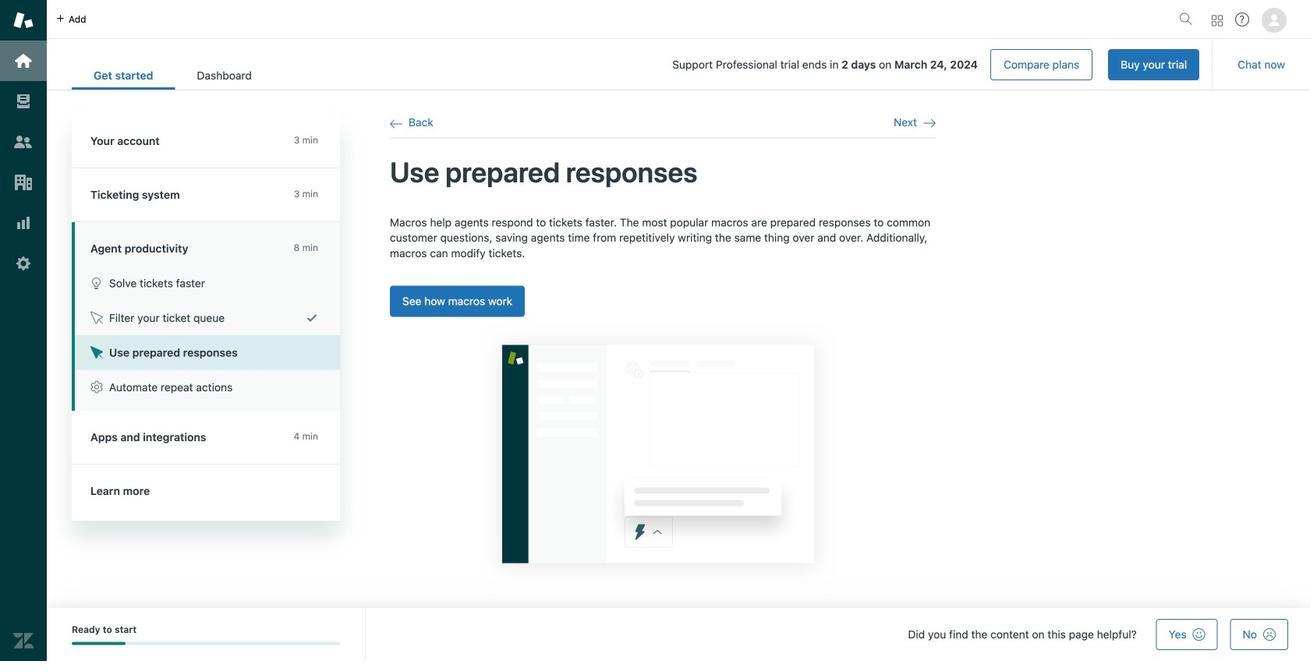 Task type: describe. For each thing, give the bounding box(es) containing it.
admin image
[[13, 254, 34, 274]]

get help image
[[1236, 12, 1250, 27]]

views image
[[13, 91, 34, 112]]

indicates location on zendesk screen where macros can be selected. image
[[478, 321, 839, 588]]

March 24, 2024 text field
[[895, 58, 978, 71]]

get started image
[[13, 51, 34, 71]]



Task type: vqa. For each thing, say whether or not it's contained in the screenshot.
HEADING
yes



Task type: locate. For each thing, give the bounding box(es) containing it.
zendesk products image
[[1212, 15, 1223, 26]]

tab list
[[72, 61, 274, 90]]

customers image
[[13, 132, 34, 152]]

reporting image
[[13, 213, 34, 233]]

organizations image
[[13, 172, 34, 193]]

tab
[[175, 61, 274, 90]]

zendesk support image
[[13, 10, 34, 30]]

heading
[[72, 115, 340, 168]]

main element
[[0, 0, 47, 662]]

progress bar
[[72, 642, 340, 645]]

zendesk image
[[13, 631, 34, 651]]



